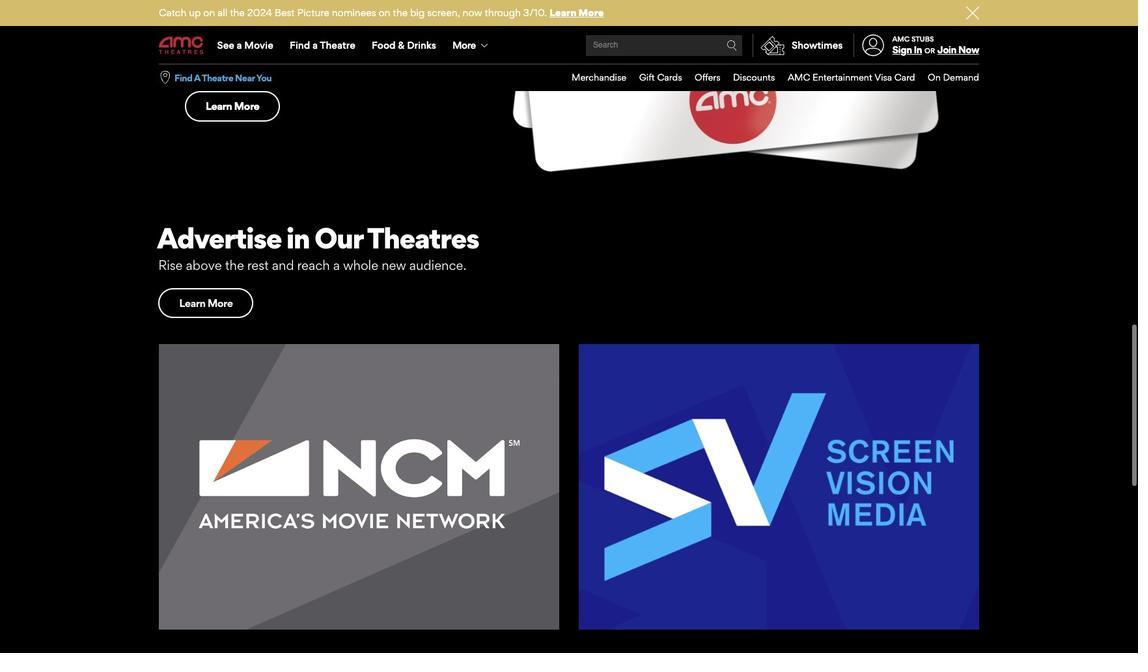 Task type: describe. For each thing, give the bounding box(es) containing it.
0 vertical spatial learn
[[550, 7, 577, 19]]

amc stubs sign in or join now
[[892, 34, 979, 56]]

find a theatre near you
[[175, 72, 272, 83]]

discounts
[[733, 72, 775, 83]]

search the AMC website text field
[[591, 41, 727, 50]]

amc for sign
[[892, 34, 910, 44]]

discounts link
[[721, 64, 775, 91]]

or
[[925, 46, 935, 55]]

amc entertainment visa card link
[[775, 64, 915, 91]]

the right all
[[230, 7, 245, 19]]

rest
[[247, 256, 269, 272]]

gift cards link
[[627, 64, 682, 91]]

find a theatre near you button
[[175, 71, 272, 84]]

showtimes image
[[753, 34, 792, 57]]

gift cards
[[639, 72, 682, 83]]

rise
[[158, 256, 183, 272]]

find for find a theatre near you
[[175, 72, 192, 83]]

the inside advertise in our theatres rise above the rest and reach a whole new audience.
[[225, 256, 244, 272]]

cookie consent banner dialog
[[0, 619, 1138, 654]]

you
[[256, 72, 272, 83]]

best
[[275, 7, 295, 19]]

sign in or join amc stubs element
[[853, 27, 979, 64]]

up
[[189, 7, 201, 19]]

demand
[[943, 72, 979, 83]]

theatre for a
[[320, 39, 355, 51]]

near
[[235, 72, 255, 83]]

card
[[895, 72, 915, 83]]

showtimes link
[[753, 34, 843, 57]]

theatres
[[367, 219, 479, 254]]

a inside advertise in our theatres rise above the rest and reach a whole new audience.
[[333, 256, 340, 272]]

sign
[[892, 44, 912, 56]]

learn for the learn more 'link' to the bottom
[[179, 296, 205, 309]]

advertise in our theatres rise above the rest and reach a whole new audience.
[[157, 219, 479, 272]]

food
[[372, 39, 396, 51]]

a for theatre
[[313, 39, 318, 51]]

in
[[286, 219, 309, 254]]

cards
[[657, 72, 682, 83]]

food & drinks link
[[364, 27, 444, 64]]

more right "3/10."
[[579, 7, 604, 19]]

all
[[218, 7, 227, 19]]

learn more for the learn more 'link' to the bottom
[[179, 296, 233, 309]]

2 vertical spatial learn more link
[[158, 287, 254, 317]]

visa
[[875, 72, 892, 83]]

drinks
[[407, 39, 436, 51]]

on demand
[[928, 72, 979, 83]]

now
[[958, 44, 979, 56]]

learn more for middle the learn more 'link'
[[206, 99, 259, 112]]

on demand link
[[915, 64, 979, 91]]

offers link
[[682, 64, 721, 91]]

submit search icon image
[[727, 40, 737, 51]]

entertainment
[[813, 72, 873, 83]]



Task type: vqa. For each thing, say whether or not it's contained in the screenshot.
AMC 34th Street 14 button
no



Task type: locate. For each thing, give the bounding box(es) containing it.
1 horizontal spatial a
[[313, 39, 318, 51]]

learn down above
[[179, 296, 205, 309]]

2 on from the left
[[379, 7, 390, 19]]

learn more link
[[550, 7, 604, 19], [185, 90, 280, 120], [158, 287, 254, 317]]

1 horizontal spatial need more reasons to advertise at amc? image
[[579, 343, 979, 629]]

audience.
[[409, 256, 467, 272]]

on
[[203, 7, 215, 19], [379, 7, 390, 19]]

theatre
[[320, 39, 355, 51], [202, 72, 233, 83]]

1 on from the left
[[203, 7, 215, 19]]

our
[[315, 219, 363, 254]]

1 horizontal spatial learn
[[206, 99, 232, 112]]

a right the reach
[[333, 256, 340, 272]]

join
[[938, 44, 957, 56]]

0 horizontal spatial learn
[[179, 296, 205, 309]]

more down "now"
[[453, 39, 476, 51]]

the left big
[[393, 7, 408, 19]]

1 vertical spatial theatre
[[202, 72, 233, 83]]

catch up on all the 2024 best picture nominees on the big screen, now through 3/10. learn more
[[159, 7, 604, 19]]

amc logo image
[[159, 37, 204, 54], [159, 37, 204, 54]]

0 vertical spatial learn more
[[206, 99, 259, 112]]

1 horizontal spatial on
[[379, 7, 390, 19]]

more
[[579, 7, 604, 19], [453, 39, 476, 51], [234, 99, 259, 112], [207, 296, 233, 309]]

on right nominees
[[379, 7, 390, 19]]

amc entertainment visa card
[[788, 72, 915, 83]]

find a theatre
[[290, 39, 355, 51]]

learn for middle the learn more 'link'
[[206, 99, 232, 112]]

0 vertical spatial theatre
[[320, 39, 355, 51]]

see a movie link
[[209, 27, 282, 64]]

join now button
[[938, 44, 979, 56]]

screen,
[[427, 7, 460, 19]]

0 vertical spatial amc
[[892, 34, 910, 44]]

amc down showtimes link
[[788, 72, 810, 83]]

more button
[[444, 27, 499, 64]]

0 horizontal spatial a
[[237, 39, 242, 51]]

find down picture at the top of the page
[[290, 39, 310, 51]]

0 horizontal spatial on
[[203, 7, 215, 19]]

showtimes
[[792, 39, 843, 51]]

theatre right a
[[202, 72, 233, 83]]

on
[[928, 72, 941, 83]]

now
[[463, 7, 482, 19]]

learn more down find a theatre near you button
[[206, 99, 259, 112]]

menu containing more
[[159, 27, 979, 64]]

the
[[230, 7, 245, 19], [393, 7, 408, 19], [225, 256, 244, 272]]

&
[[398, 39, 405, 51]]

on left all
[[203, 7, 215, 19]]

learn more down above
[[179, 296, 233, 309]]

1 vertical spatial learn more
[[179, 296, 233, 309]]

2 vertical spatial learn
[[179, 296, 205, 309]]

movie
[[244, 39, 273, 51]]

menu up merchandise link
[[159, 27, 979, 64]]

1 need more reasons to advertise at amc? image from the left
[[159, 343, 559, 629]]

find
[[290, 39, 310, 51], [175, 72, 192, 83]]

2 need more reasons to advertise at amc? image from the left
[[579, 343, 979, 629]]

0 horizontal spatial amc
[[788, 72, 810, 83]]

big
[[410, 7, 425, 19]]

bulk gift cards image
[[501, 0, 979, 200]]

a down picture at the top of the page
[[313, 39, 318, 51]]

amc inside amc stubs sign in or join now
[[892, 34, 910, 44]]

more down near
[[234, 99, 259, 112]]

learn
[[550, 7, 577, 19], [206, 99, 232, 112], [179, 296, 205, 309]]

find a theatre link
[[282, 27, 364, 64]]

learn more link right "3/10."
[[550, 7, 604, 19]]

need more reasons to advertise at amc? image
[[159, 343, 559, 629], [579, 343, 979, 629]]

stubs
[[912, 34, 934, 44]]

picture
[[297, 7, 329, 19]]

1 vertical spatial amc
[[788, 72, 810, 83]]

0 vertical spatial find
[[290, 39, 310, 51]]

a
[[194, 72, 200, 83]]

0 horizontal spatial theatre
[[202, 72, 233, 83]]

find inside find a theatre link
[[290, 39, 310, 51]]

merchandise link
[[559, 64, 627, 91]]

catch
[[159, 7, 186, 19]]

2 horizontal spatial learn
[[550, 7, 577, 19]]

2024
[[247, 7, 272, 19]]

through
[[485, 7, 521, 19]]

learn down find a theatre near you button
[[206, 99, 232, 112]]

0 vertical spatial learn more link
[[550, 7, 604, 19]]

food & drinks
[[372, 39, 436, 51]]

find for find a theatre
[[290, 39, 310, 51]]

see a movie
[[217, 39, 273, 51]]

offers
[[695, 72, 721, 83]]

advertise
[[157, 219, 281, 254]]

menu down showtimes image on the right top of the page
[[559, 64, 979, 91]]

theatre inside button
[[202, 72, 233, 83]]

theatre inside menu
[[320, 39, 355, 51]]

1 horizontal spatial find
[[290, 39, 310, 51]]

amc up sign
[[892, 34, 910, 44]]

amc
[[892, 34, 910, 44], [788, 72, 810, 83]]

new
[[382, 256, 406, 272]]

amc for visa
[[788, 72, 810, 83]]

and
[[272, 256, 294, 272]]

user profile image
[[855, 35, 892, 56]]

0 horizontal spatial need more reasons to advertise at amc? image
[[159, 343, 559, 629]]

3/10.
[[523, 7, 547, 19]]

learn more link down above
[[158, 287, 254, 317]]

1 vertical spatial find
[[175, 72, 192, 83]]

a right see
[[237, 39, 242, 51]]

1 vertical spatial learn more link
[[185, 90, 280, 120]]

above
[[186, 256, 222, 272]]

1 horizontal spatial amc
[[892, 34, 910, 44]]

whole
[[343, 256, 378, 272]]

the left the rest
[[225, 256, 244, 272]]

find inside find a theatre near you button
[[175, 72, 192, 83]]

nominees
[[332, 7, 376, 19]]

sign in button
[[892, 44, 922, 56]]

1 horizontal spatial theatre
[[320, 39, 355, 51]]

menu
[[159, 27, 979, 64], [559, 64, 979, 91]]

merchandise
[[572, 72, 627, 83]]

learn more link down find a theatre near you button
[[185, 90, 280, 120]]

in
[[914, 44, 922, 56]]

gift
[[639, 72, 655, 83]]

more down above
[[207, 296, 233, 309]]

a for movie
[[237, 39, 242, 51]]

more inside button
[[453, 39, 476, 51]]

reach
[[297, 256, 330, 272]]

1 vertical spatial learn
[[206, 99, 232, 112]]

learn right "3/10."
[[550, 7, 577, 19]]

see
[[217, 39, 234, 51]]

0 horizontal spatial find
[[175, 72, 192, 83]]

2 horizontal spatial a
[[333, 256, 340, 272]]

0 vertical spatial menu
[[159, 27, 979, 64]]

menu containing merchandise
[[559, 64, 979, 91]]

1 vertical spatial menu
[[559, 64, 979, 91]]

a
[[237, 39, 242, 51], [313, 39, 318, 51], [333, 256, 340, 272]]

learn more
[[206, 99, 259, 112], [179, 296, 233, 309]]

theatre down nominees
[[320, 39, 355, 51]]

theatre for a
[[202, 72, 233, 83]]

find left a
[[175, 72, 192, 83]]



